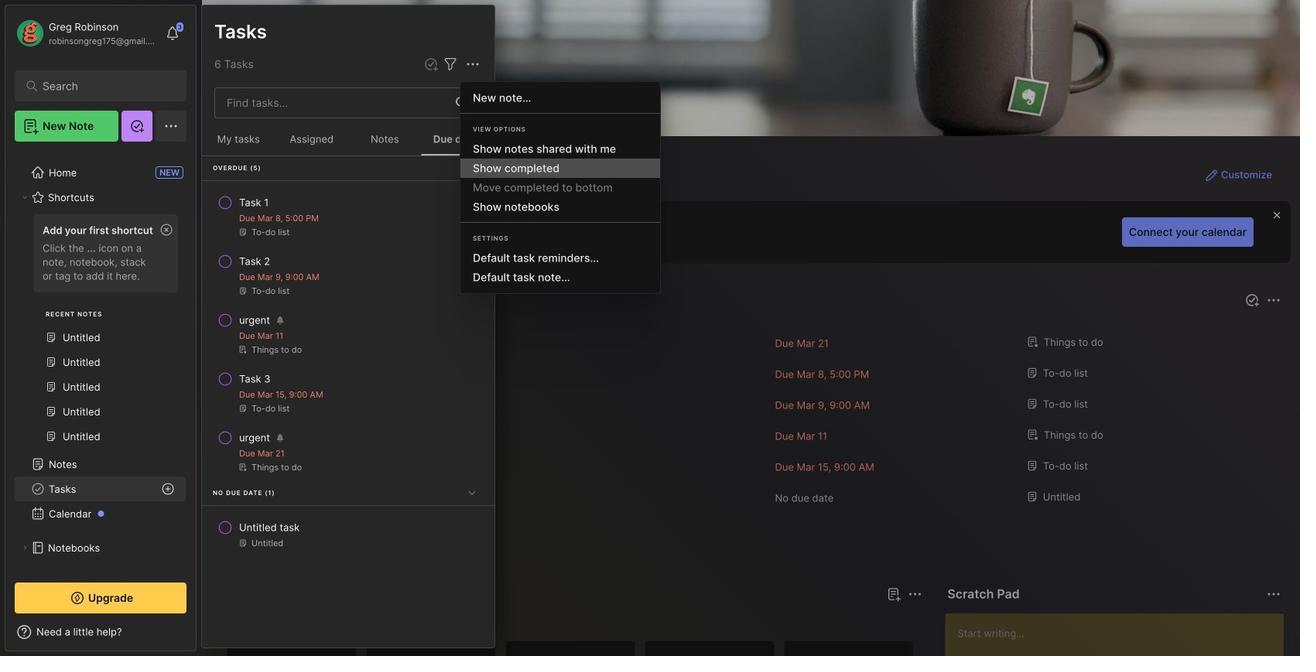 Task type: describe. For each thing, give the bounding box(es) containing it.
6 row from the top
[[208, 514, 488, 556]]

new task image
[[1245, 293, 1260, 308]]

task 3 3 cell
[[239, 372, 271, 387]]

group inside tree
[[15, 210, 186, 458]]

expand notebooks image
[[20, 543, 29, 553]]

more actions and view options image
[[464, 55, 482, 74]]

tree inside main element
[[5, 151, 196, 644]]

click to collapse image
[[195, 628, 207, 646]]

urgent 4 cell
[[239, 430, 270, 446]]

Search text field
[[43, 79, 166, 94]]

task 1 0 cell
[[239, 195, 269, 211]]

5 row from the top
[[208, 424, 488, 480]]

filter tasks image
[[441, 55, 460, 74]]

WHAT'S NEW field
[[5, 620, 196, 645]]

Start writing… text field
[[958, 614, 1283, 656]]

1 row from the top
[[208, 189, 488, 245]]

Account field
[[15, 18, 158, 49]]

2 row from the top
[[208, 248, 488, 303]]

untitled task 0 cell
[[239, 520, 300, 536]]



Task type: vqa. For each thing, say whether or not it's contained in the screenshot.
3rd a few minutes ago from the bottom
no



Task type: locate. For each thing, give the bounding box(es) containing it.
group
[[15, 210, 186, 458]]

More actions and view options field
[[460, 55, 482, 74]]

3 row from the top
[[208, 307, 488, 362]]

row
[[208, 189, 488, 245], [208, 248, 488, 303], [208, 307, 488, 362], [208, 365, 488, 421], [208, 424, 488, 480], [208, 514, 488, 556]]

tree
[[5, 151, 196, 644]]

None search field
[[43, 77, 166, 95]]

dropdown list menu
[[461, 139, 660, 217], [461, 249, 660, 287]]

menu item
[[461, 159, 660, 178]]

1 vertical spatial dropdown list menu
[[461, 249, 660, 287]]

none search field inside main element
[[43, 77, 166, 95]]

new task image
[[423, 57, 439, 72]]

collapse 05_nodate image
[[464, 485, 480, 501]]

tab
[[282, 613, 344, 632]]

collapse 00_overdue image
[[464, 160, 480, 175]]

row group
[[202, 156, 495, 569], [227, 328, 1285, 514], [227, 641, 1301, 656]]

4 row from the top
[[208, 365, 488, 421]]

0 vertical spatial dropdown list menu
[[461, 139, 660, 217]]

2 dropdown list menu from the top
[[461, 249, 660, 287]]

task 2 1 cell
[[239, 254, 270, 269]]

urgent 2 cell
[[239, 313, 270, 328]]

1 dropdown list menu from the top
[[461, 139, 660, 217]]

Find tasks… text field
[[218, 90, 447, 116]]

main element
[[0, 0, 201, 656]]

Filter tasks field
[[441, 55, 460, 74]]



